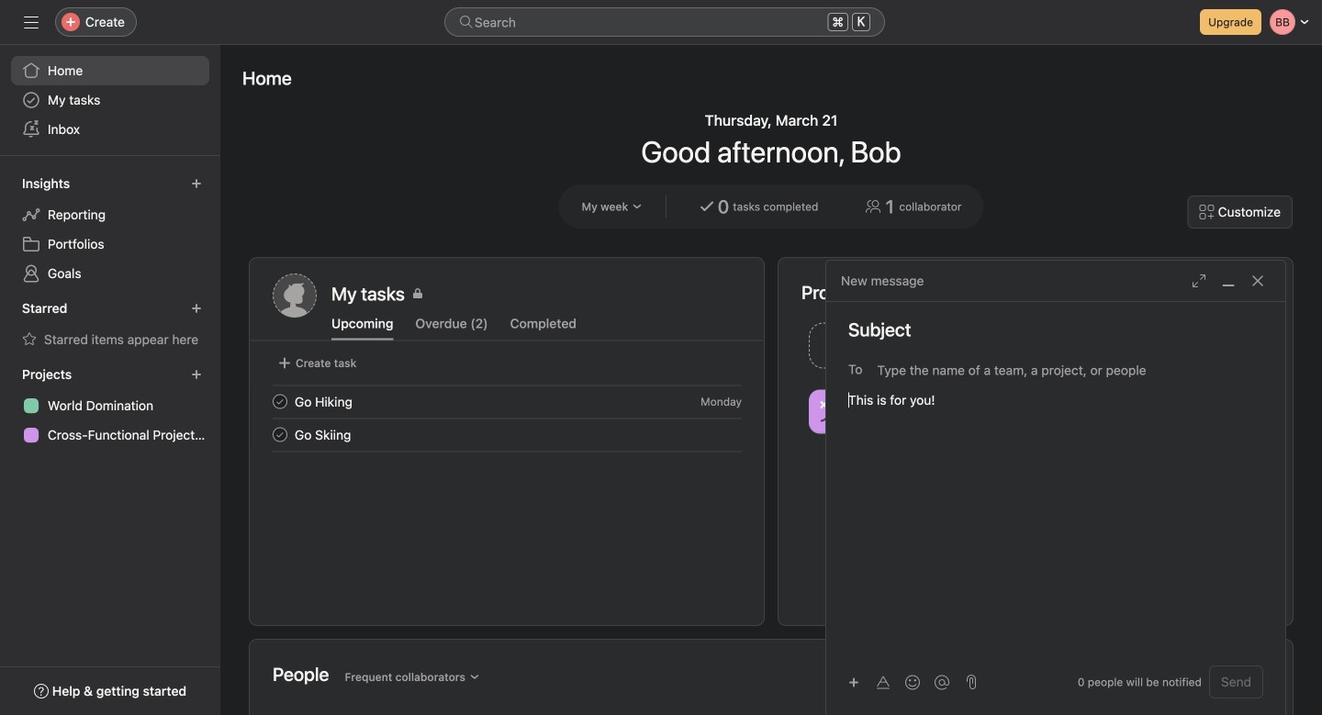 Task type: locate. For each thing, give the bounding box(es) containing it.
None field
[[445, 7, 885, 37]]

add items to starred image
[[191, 303, 202, 314]]

add profile photo image
[[273, 274, 317, 318]]

list item
[[802, 318, 1037, 374], [251, 385, 764, 418], [251, 418, 764, 451]]

hide sidebar image
[[24, 15, 39, 29]]

at mention image
[[935, 676, 950, 690]]

toolbar
[[841, 669, 959, 696]]

close image
[[1251, 274, 1266, 288]]

new project or portfolio image
[[191, 369, 202, 380]]

new insights image
[[191, 178, 202, 189]]

dialog
[[827, 261, 1286, 716]]

projects element
[[0, 358, 220, 454]]

mark complete image
[[269, 391, 291, 413]]



Task type: vqa. For each thing, say whether or not it's contained in the screenshot.
overview "link"
no



Task type: describe. For each thing, give the bounding box(es) containing it.
Search tasks, projects, and more text field
[[445, 7, 885, 37]]

minimize image
[[1222, 274, 1236, 288]]

Add subject text field
[[827, 317, 1286, 343]]

global element
[[0, 45, 220, 155]]

expand popout to full screen image
[[1192, 274, 1207, 288]]

mark complete image
[[269, 424, 291, 446]]

line_and_symbols image
[[820, 401, 842, 423]]

insert an object image
[[849, 677, 860, 688]]

Mark complete checkbox
[[269, 424, 291, 446]]

Mark complete checkbox
[[269, 391, 291, 413]]

insights element
[[0, 167, 220, 292]]

Type the name of a team, a project, or people text field
[[878, 359, 1254, 381]]

starred element
[[0, 292, 220, 358]]



